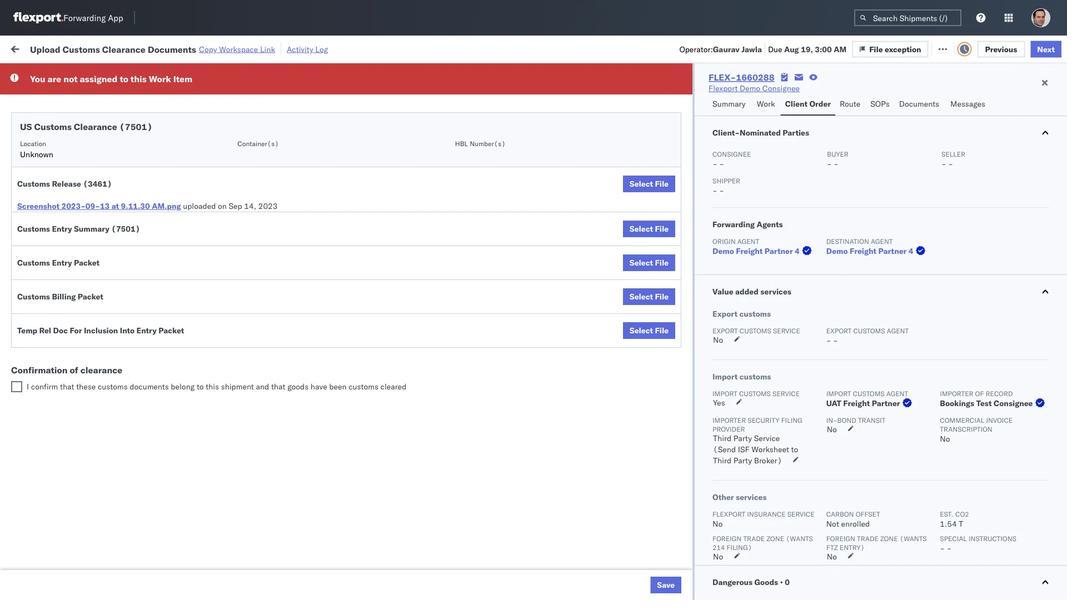 Task type: locate. For each thing, give the bounding box(es) containing it.
exception
[[893, 43, 930, 53], [885, 44, 921, 54]]

1 horizontal spatial work
[[149, 73, 171, 84]]

from inside schedule pickup from los angeles international airport
[[86, 105, 103, 114]]

forwarding for forwarding app
[[63, 13, 106, 23]]

0 vertical spatial lcl
[[386, 86, 400, 96]]

0 vertical spatial documents
[[148, 43, 196, 55]]

confirm pickup from los angeles, ca down the customs entry summary (7501)
[[26, 257, 158, 267]]

delivery up the customs entry summary (7501)
[[60, 208, 89, 218]]

trade
[[743, 534, 765, 543], [857, 534, 879, 543]]

schedule delivery appointment up the customs entry summary (7501)
[[26, 208, 137, 218]]

select file for customs release (3461)
[[630, 179, 669, 189]]

schedule up international
[[26, 105, 58, 114]]

client-nominated parties button
[[695, 116, 1067, 150]]

2150210
[[676, 160, 709, 170], [676, 307, 709, 316]]

from up the these at the left bottom
[[86, 355, 103, 365]]

1 flex-2060357 from the top
[[652, 502, 709, 512]]

import for import customs agent
[[826, 389, 851, 398]]

(wants inside foreign trade zone (wants 214 filing)
[[786, 534, 813, 543]]

from for schedule pickup from los angeles international airport button
[[86, 105, 103, 114]]

client inside 'button'
[[438, 91, 456, 99]]

resize handle column header for mode
[[420, 86, 433, 600]]

confirm pickup from los angeles, ca for flex-1977428
[[26, 257, 158, 267]]

0 vertical spatial schedule delivery appointment link
[[26, 85, 137, 96]]

est, up 12:00 pm est, feb 25, 2023
[[223, 282, 240, 292]]

summary inside button
[[713, 99, 746, 109]]

confirm pickup from los angeles, ca link down the customs entry summary (7501)
[[26, 256, 158, 268]]

1 vertical spatial confirm pickup from los angeles, ca link
[[26, 256, 158, 268]]

save button
[[650, 577, 681, 594]]

est, left the 21,
[[228, 209, 244, 218]]

2023 right '20,'
[[271, 160, 290, 170]]

numbers inside 'button'
[[846, 91, 873, 99]]

los inside schedule pickup from los angeles international airport
[[105, 105, 117, 114]]

6 schedule from the top
[[26, 330, 58, 340]]

25,
[[258, 282, 270, 292], [262, 307, 274, 316]]

3 confirm from the top
[[26, 281, 54, 291]]

•
[[780, 577, 783, 587]]

numbers inside container numbers
[[729, 95, 756, 104]]

0 horizontal spatial forwarding
[[63, 13, 106, 23]]

schedule pickup from los angeles, ca link for first schedule pickup from los angeles, ca button from the bottom
[[26, 379, 162, 390]]

pickup up the airport
[[60, 105, 84, 114]]

previous button
[[977, 41, 1025, 57]]

customs for import customs service
[[739, 389, 771, 398]]

0 vertical spatial packet
[[74, 258, 100, 268]]

1 3:30 from the top
[[190, 111, 207, 121]]

foreign up ftz
[[826, 534, 855, 543]]

3 flex-2060357 from the top
[[652, 551, 709, 561]]

1 vertical spatial appointment
[[91, 135, 137, 144]]

0 vertical spatial importer
[[940, 389, 973, 398]]

1 vertical spatial 2150210
[[676, 307, 709, 316]]

number(s)
[[470, 139, 506, 148]]

1 vertical spatial 2001714
[[676, 135, 709, 145]]

zone inside foreign trade zone (wants ftz entry)
[[880, 534, 898, 543]]

0 vertical spatial confirm pickup from los angeles, ca button
[[26, 232, 158, 244]]

0 horizontal spatial importer
[[713, 416, 746, 424]]

1 vertical spatial flex-2150210
[[652, 307, 709, 316]]

flex-2001714 down flex id button
[[652, 111, 709, 121]]

flexport inside 'link'
[[709, 83, 738, 93]]

flexport inside flexport insurance service no
[[713, 510, 745, 518]]

flex-1911408 left origin
[[652, 233, 709, 243]]

schedule delivery appointment link
[[26, 85, 137, 96], [26, 134, 137, 145], [26, 208, 137, 219]]

4 resize handle column header from the left
[[420, 86, 433, 600]]

flexport demo consignee
[[709, 83, 800, 93]]

import for import customs
[[713, 372, 738, 382]]

feb up 12:00 pm est, feb 25, 2023
[[242, 282, 256, 292]]

1 vertical spatial 1911408
[[676, 282, 709, 292]]

1 vertical spatial packet
[[78, 292, 103, 302]]

10 resize handle column header from the left
[[1012, 86, 1025, 600]]

1 horizontal spatial at
[[225, 43, 232, 53]]

customs down import customs
[[739, 389, 771, 398]]

of
[[74, 306, 81, 316], [70, 365, 78, 376], [975, 389, 984, 398]]

release
[[52, 179, 81, 189]]

pickup for schedule pickup from los angeles international airport button
[[60, 105, 84, 114]]

schedule pickup from los angeles, ca link
[[26, 183, 162, 194], [26, 330, 162, 341], [26, 354, 162, 365], [26, 379, 162, 390]]

0 horizontal spatial 4
[[795, 246, 800, 256]]

1 vertical spatial third
[[713, 456, 731, 465]]

1 vertical spatial schedule delivery appointment link
[[26, 134, 137, 145]]

(wants inside foreign trade zone (wants ftz entry)
[[900, 534, 927, 543]]

0 vertical spatial appointment
[[91, 86, 137, 96]]

confirm inside button
[[26, 281, 54, 291]]

at left risk in the left top of the page
[[225, 43, 232, 53]]

3 schedule pickup from los angeles, ca from the top
[[26, 355, 162, 365]]

entry up confirm delivery
[[52, 258, 72, 268]]

2 vertical spatial schedule delivery appointment button
[[26, 208, 137, 220]]

4
[[795, 246, 800, 256], [909, 246, 913, 256]]

6 resize handle column header from the left
[[615, 86, 628, 600]]

forwarding up origin agent
[[713, 220, 755, 229]]

2:59 left shipment
[[190, 380, 207, 390]]

3:00 for integration test account - on ag
[[190, 160, 207, 170]]

that
[[60, 382, 74, 392], [271, 382, 285, 392]]

select file button for customs entry summary (7501)
[[623, 221, 675, 237]]

1 vertical spatial confirm
[[26, 257, 54, 267]]

2 (wants from the left
[[900, 534, 927, 543]]

2 vertical spatial schedule pickup from los angeles, ca button
[[26, 379, 162, 391]]

delivery inside confirm delivery link
[[56, 281, 85, 291]]

import inside button
[[94, 43, 119, 53]]

service inside third party service (send isf worksheet to third party broker)
[[754, 433, 780, 443]]

0 horizontal spatial work
[[121, 43, 140, 53]]

Search Shipments (/) text field
[[854, 9, 961, 26]]

feb for confirm delivery link
[[242, 282, 256, 292]]

0 vertical spatial to
[[120, 73, 128, 84]]

1 schedule delivery appointment button from the top
[[26, 85, 137, 98]]

foreign up 214
[[713, 534, 742, 543]]

mbltest1234
[[805, 86, 858, 96]]

3 ocean from the top
[[361, 282, 384, 292]]

trade inside foreign trade zone (wants ftz entry)
[[857, 534, 879, 543]]

2 confirm from the top
[[26, 257, 54, 267]]

ocean for bookings test consignee
[[361, 282, 384, 292]]

schedule inside schedule pickup from los angeles international airport
[[26, 105, 58, 114]]

otter left the products,
[[515, 86, 534, 96]]

2 select file button from the top
[[623, 221, 675, 237]]

4 for destination agent
[[909, 246, 913, 256]]

entry for summary
[[52, 224, 72, 234]]

1 vertical spatial service
[[773, 389, 800, 398]]

resize handle column header for container numbers
[[787, 86, 800, 600]]

i confirm that these customs documents belong to this shipment and that goods have been customs cleared
[[27, 382, 407, 392]]

1 horizontal spatial numbers
[[846, 91, 873, 99]]

2 otter from the left
[[515, 86, 534, 96]]

1 schedule pickup from los angeles, ca button from the top
[[26, 183, 162, 195]]

bicu1234565, demu1232567 down the --
[[729, 380, 842, 389]]

(7501)
[[119, 121, 152, 132], [111, 224, 140, 234]]

los for schedule pickup from los angeles, ca button associated with maeu1234567
[[105, 184, 117, 193]]

1 vertical spatial confirm pickup from los angeles, ca button
[[26, 256, 158, 269]]

flex-1911408
[[652, 233, 709, 243], [652, 282, 709, 292]]

(wants left 'special'
[[900, 534, 927, 543]]

2 vertical spatial to
[[791, 445, 798, 454]]

1 maeu1234567 from the top
[[729, 184, 785, 194]]

1 vertical spatial confirm pickup from los angeles, ca
[[26, 257, 158, 267]]

file exception button
[[860, 40, 937, 56], [860, 40, 937, 56], [852, 41, 928, 57], [852, 41, 928, 57]]

14,
[[244, 201, 256, 211]]

0 vertical spatial forwarding
[[63, 13, 106, 23]]

customs up location
[[34, 121, 72, 132]]

1 schedule pickup from los angeles, ca link from the top
[[26, 183, 162, 194]]

customs up confirm delivery
[[17, 258, 50, 268]]

schedule pickup from los angeles, ca
[[26, 184, 162, 193], [26, 330, 162, 340], [26, 355, 162, 365], [26, 379, 162, 389]]

(wants for foreign trade zone (wants 214 filing)
[[786, 534, 813, 543]]

client inside button
[[785, 99, 808, 109]]

schedule delivery appointment button
[[26, 85, 137, 98], [26, 134, 137, 146], [26, 208, 137, 220]]

importer up provider in the bottom of the page
[[713, 416, 746, 424]]

services
[[760, 287, 791, 297], [736, 492, 767, 502]]

2 : from the left
[[256, 69, 258, 77]]

progress
[[173, 69, 201, 77]]

zone inside foreign trade zone (wants 214 filing)
[[767, 534, 784, 543]]

1 zone from the left
[[767, 534, 784, 543]]

0 vertical spatial 2150210
[[676, 160, 709, 170]]

1 vertical spatial documents
[[899, 99, 939, 109]]

0 vertical spatial service
[[754, 433, 780, 443]]

4 flex-2060357 from the top
[[652, 575, 709, 585]]

on left sep
[[218, 201, 227, 211]]

0 vertical spatial 2001714
[[676, 111, 709, 121]]

packet up upload proof of delivery
[[78, 292, 103, 302]]

los down clearance
[[105, 379, 117, 389]]

3 schedule delivery appointment from the top
[[26, 208, 137, 218]]

freight down import customs agent
[[843, 398, 870, 408]]

5 resize handle column header from the left
[[497, 86, 510, 600]]

los for confirm pickup from los angeles, ca button associated with flex-1977428
[[100, 257, 113, 267]]

1 horizontal spatial this
[[206, 382, 219, 392]]

1 lcl from the top
[[386, 86, 400, 96]]

from up the airport
[[86, 105, 103, 114]]

freight down the destination agent
[[850, 246, 876, 256]]

3:00 am est, feb 25, 2023
[[190, 282, 291, 292]]

importer for importer of record
[[940, 389, 973, 398]]

1 vertical spatial at
[[112, 201, 119, 211]]

customs down value added services button
[[853, 327, 885, 335]]

products,
[[536, 86, 570, 96]]

confirm pickup from los angeles, ca button down 09-
[[26, 232, 158, 244]]

select for customs entry packet
[[630, 258, 653, 268]]

2 confirm pickup from los angeles, ca button from the top
[[26, 256, 158, 269]]

assigned
[[80, 73, 118, 84]]

2 confirm pickup from los angeles, ca link from the top
[[26, 256, 158, 268]]

lcl for honeywell - test account
[[386, 209, 400, 218]]

(7501) down 9.11.30
[[111, 224, 140, 234]]

0 vertical spatial 3:30 pm est, feb 17, 2023
[[190, 111, 290, 121]]

2 schedule pickup from los angeles, ca from the top
[[26, 330, 162, 340]]

1911408 left the value
[[676, 282, 709, 292]]

feb down deadline button
[[241, 111, 255, 121]]

resize handle column header for workitem
[[170, 86, 183, 600]]

demu1232567 up in-
[[785, 404, 842, 414]]

2 service from the top
[[773, 389, 800, 398]]

los down 13
[[100, 233, 113, 242]]

1 (wants from the left
[[786, 534, 813, 543]]

3:30 pm est, feb 17, 2023 down deadline button
[[190, 111, 290, 121]]

pm down deadline
[[209, 111, 221, 121]]

service for insurance
[[787, 510, 815, 518]]

customs down confirm delivery
[[17, 292, 50, 302]]

customs inside export customs agent - -
[[853, 327, 885, 335]]

pickup up customs entry packet
[[56, 233, 80, 242]]

dangerous goods • 0
[[713, 577, 790, 587]]

0 vertical spatial confirm pickup from los angeles, ca link
[[26, 232, 158, 243]]

1 select file from the top
[[630, 179, 669, 189]]

temp rel doc for inclusion into entry packet
[[17, 326, 184, 335]]

1 vertical spatial fcl
[[386, 380, 400, 390]]

11 resize handle column header from the left
[[1047, 86, 1060, 600]]

3:00 right 19,
[[815, 44, 832, 54]]

1 2:59 from the top
[[190, 86, 207, 96]]

schedule
[[26, 86, 58, 96], [26, 105, 58, 114], [26, 135, 58, 144], [26, 184, 58, 193], [26, 208, 58, 218], [26, 330, 58, 340], [26, 355, 58, 365], [26, 379, 58, 389]]

foreign inside foreign trade zone (wants 214 filing)
[[713, 534, 742, 543]]

schedule pickup from los angeles, ca for schedule pickup from los angeles, ca button related to bicu1234565, demu1232567
[[26, 355, 162, 365]]

3 flex-1977428 from the top
[[652, 258, 709, 267]]

flex-1977428 button
[[634, 181, 712, 197], [634, 181, 712, 197], [634, 206, 712, 221], [634, 206, 712, 221], [634, 255, 712, 270], [634, 255, 712, 270]]

1 horizontal spatial :
[[256, 69, 258, 77]]

1 vertical spatial 2097290
[[676, 478, 709, 487]]

3:30 pm est, feb 17, 2023 up 3:00 pm est, feb 20, 2023
[[190, 135, 290, 145]]

1 vertical spatial schedule delivery appointment
[[26, 135, 137, 144]]

2 vertical spatial schedule delivery appointment link
[[26, 208, 137, 219]]

9.11.30
[[121, 201, 150, 211]]

0 horizontal spatial to
[[120, 73, 128, 84]]

deadline button
[[184, 88, 303, 99]]

1 that from the left
[[60, 382, 74, 392]]

feb down snoozed : no
[[242, 86, 256, 96]]

importer inside 'importer security filing provider'
[[713, 416, 746, 424]]

schedule delivery appointment button for 10:30 pm est, feb 21, 2023
[[26, 208, 137, 220]]

integration for 3:30 pm est, feb 17, 2023
[[515, 111, 554, 121]]

flex-2001714 button
[[634, 108, 712, 124], [634, 108, 712, 124], [634, 133, 712, 148], [634, 133, 712, 148]]

pickup
[[60, 105, 84, 114], [60, 184, 84, 193], [56, 233, 80, 242], [56, 257, 80, 267], [60, 330, 84, 340], [60, 355, 84, 365], [60, 379, 84, 389]]

2 horizontal spatial demo
[[826, 246, 848, 256]]

work button
[[752, 94, 781, 116]]

deadline
[[190, 91, 218, 99]]

est, down 3:00 am est, feb 25, 2023
[[228, 307, 244, 316]]

customs up screenshot
[[17, 179, 50, 189]]

2 lcl from the top
[[386, 209, 400, 218]]

1 horizontal spatial summary
[[713, 99, 746, 109]]

1 horizontal spatial trade
[[857, 534, 879, 543]]

1 demo freight partner 4 from the left
[[713, 246, 800, 256]]

forwarding for forwarding agents
[[713, 220, 755, 229]]

187 on track
[[260, 43, 305, 53]]

documents up screenshot 2023-09-13 at 9.11.30 am.png uploaded on sep 14, 2023
[[124, 159, 164, 169]]

feb left the 21,
[[246, 209, 260, 218]]

integration test account - on ag
[[438, 160, 558, 170], [515, 160, 635, 170], [438, 307, 558, 316], [515, 307, 635, 316]]

feb for schedule pickup from los angeles international airport link
[[241, 111, 255, 121]]

flex-2150210 for 12:00 pm est, feb 25, 2023
[[652, 307, 709, 316]]

work down nyku9743990
[[757, 99, 775, 109]]

foreign for filing)
[[713, 534, 742, 543]]

0 vertical spatial party
[[733, 433, 752, 443]]

pickup for first schedule pickup from los angeles, ca button from the bottom
[[60, 379, 84, 389]]

3:00 up 12:00
[[190, 282, 207, 292]]

ocean
[[361, 86, 384, 96], [361, 209, 384, 218], [361, 282, 384, 292], [361, 380, 384, 390]]

1 vertical spatial service
[[787, 510, 815, 518]]

0 horizontal spatial trade
[[743, 534, 765, 543]]

1 otter from the left
[[438, 86, 457, 96]]

2 air from the top
[[361, 160, 372, 170]]

3 bicu1234565, demu1232567 from the top
[[729, 404, 842, 414]]

: right not
[[80, 69, 82, 77]]

0 vertical spatial flex-1977428
[[652, 184, 709, 194]]

2 demo freight partner 4 from the left
[[826, 246, 913, 256]]

3 schedule pickup from los angeles, ca link from the top
[[26, 354, 162, 365]]

parties
[[783, 128, 809, 138]]

2 foreign from the left
[[826, 534, 855, 543]]

1 air from the top
[[361, 111, 372, 121]]

screenshot 2023-09-13 at 9.11.30 am.png link
[[17, 201, 181, 212]]

shipper
[[713, 176, 740, 185]]

1 vertical spatial maeu1234567
[[729, 208, 785, 218]]

feb left '20,'
[[241, 160, 255, 170]]

schedule for schedule pickup from los angeles international airport link
[[26, 105, 58, 114]]

save
[[657, 580, 675, 590]]

commercial
[[940, 416, 984, 424]]

1 select file button from the top
[[623, 176, 675, 192]]

are
[[48, 73, 61, 84]]

1977428 for confirm pickup from los angeles, ca
[[676, 258, 709, 267]]

4 bicu1234565, from the top
[[729, 428, 783, 438]]

1 horizontal spatial importer
[[940, 389, 973, 398]]

select for customs release (3461)
[[630, 179, 653, 189]]

0 vertical spatial summary
[[713, 99, 746, 109]]

1911408 left origin
[[676, 233, 709, 243]]

2 third from the top
[[713, 456, 731, 465]]

0 horizontal spatial (wants
[[786, 534, 813, 543]]

packet for customs billing packet
[[78, 292, 103, 302]]

0 horizontal spatial foreign
[[713, 534, 742, 543]]

2023 right the '3,'
[[268, 380, 287, 390]]

to right worksheet
[[791, 445, 798, 454]]

0 vertical spatial 3:30
[[190, 111, 207, 121]]

from for schedule pickup from los angeles, ca button related to bicu1234565, demu1232567
[[86, 355, 103, 365]]

consignee button
[[510, 88, 617, 99]]

3 flex-1911466 from the top
[[652, 404, 709, 414]]

3:00 for bookings test consignee
[[190, 282, 207, 292]]

trade up filing)
[[743, 534, 765, 543]]

0 vertical spatial confirm pickup from los angeles, ca
[[26, 233, 158, 242]]

1 vertical spatial forwarding
[[713, 220, 755, 229]]

(wants down flexport insurance service no
[[786, 534, 813, 543]]

1 fcl from the top
[[386, 282, 400, 292]]

2 fcl from the top
[[386, 380, 400, 390]]

2:59 down item
[[190, 86, 207, 96]]

international
[[26, 116, 71, 126]]

customs up release
[[53, 159, 84, 169]]

17, for air
[[257, 111, 269, 121]]

est, for upload proof of delivery link
[[228, 307, 244, 316]]

upload up rel
[[26, 306, 51, 316]]

2 vertical spatial schedule delivery appointment
[[26, 208, 137, 218]]

est, for confirm delivery link
[[223, 282, 240, 292]]

1911466
[[676, 355, 709, 365], [676, 380, 709, 390], [676, 404, 709, 414], [676, 429, 709, 439]]

1 vertical spatial lcl
[[386, 209, 400, 218]]

5 select file from the top
[[630, 326, 669, 335]]

est, left '20,'
[[223, 160, 239, 170]]

1 vertical spatial (7501)
[[111, 224, 140, 234]]

1 schedule delivery appointment link from the top
[[26, 85, 137, 96]]

schedule pickup from los angeles, ca for schedule pickup from los angeles, ca button associated with maeu1234567
[[26, 184, 162, 193]]

1 appointment from the top
[[91, 86, 137, 96]]

integration for 3:00 pm est, feb 20, 2023
[[515, 160, 554, 170]]

0 vertical spatial flex-2097290
[[652, 453, 709, 463]]

2 ocean lcl from the top
[[361, 209, 400, 218]]

upload
[[30, 43, 60, 55], [26, 159, 51, 169], [26, 306, 51, 316]]

1 horizontal spatial demo
[[740, 83, 760, 93]]

2 flex-1911466 from the top
[[652, 380, 709, 390]]

demo freight partner 4 for origin
[[713, 246, 800, 256]]

4 select from the top
[[630, 292, 653, 302]]

2 vertical spatial air
[[361, 307, 372, 316]]

service inside flexport insurance service no
[[787, 510, 815, 518]]

client left order
[[785, 99, 808, 109]]

clearance inside upload customs clearance documents link
[[86, 159, 122, 169]]

1 confirm from the top
[[26, 233, 54, 242]]

of up the these at the left bottom
[[70, 365, 78, 376]]

trade inside foreign trade zone (wants 214 filing)
[[743, 534, 765, 543]]

5 select from the top
[[630, 326, 653, 335]]

flexport down other
[[713, 510, 745, 518]]

0 vertical spatial of
[[74, 306, 81, 316]]

3 schedule from the top
[[26, 135, 58, 144]]

service for - -
[[773, 327, 800, 335]]

2150210 for 3:00 pm est, feb 20, 2023
[[676, 160, 709, 170]]

13
[[100, 201, 110, 211]]

schedule for 2:59 am est, feb 17, 2023's schedule delivery appointment link
[[26, 86, 58, 96]]

appointment down schedule pickup from los angeles international airport button
[[91, 135, 137, 144]]

0 vertical spatial flexport
[[709, 83, 738, 93]]

message
[[149, 43, 180, 53]]

select file
[[630, 179, 669, 189], [630, 224, 669, 234], [630, 258, 669, 268], [630, 292, 669, 302], [630, 326, 669, 335]]

status
[[60, 69, 80, 77]]

(10)
[[180, 43, 199, 53]]

partner for destination agent
[[878, 246, 907, 256]]

import work button
[[89, 36, 145, 61]]

2 schedule pickup from los angeles, ca button from the top
[[26, 354, 162, 367]]

2 2060357 from the top
[[676, 527, 709, 536]]

foreign inside foreign trade zone (wants ftz entry)
[[826, 534, 855, 543]]

consignee inside 'link'
[[762, 83, 800, 93]]

documents for upload customs clearance documents copy workspace link
[[148, 43, 196, 55]]

been
[[329, 382, 347, 392]]

demo inside "flexport demo consignee" 'link'
[[740, 83, 760, 93]]

2 horizontal spatial work
[[757, 99, 775, 109]]

1 demo freight partner 4 link from the left
[[713, 246, 814, 257]]

1 2097290 from the top
[[676, 453, 709, 463]]

customs right 'been'
[[349, 382, 378, 392]]

1 vertical spatial clearance
[[74, 121, 117, 132]]

summary button
[[708, 94, 752, 116]]

integration for 12:00 pm est, feb 25, 2023
[[515, 307, 554, 316]]

schedule for second schedule delivery appointment link
[[26, 135, 58, 144]]

bicu1234565, demu1232567 up filing
[[729, 404, 842, 414]]

importer for importer security filing provider
[[713, 416, 746, 424]]

5 select file button from the top
[[623, 322, 675, 339]]

schedule delivery appointment link up the customs entry summary (7501)
[[26, 208, 137, 219]]

0 vertical spatial 17,
[[258, 86, 270, 96]]

17, up '20,'
[[257, 135, 269, 145]]

select file button for customs entry packet
[[623, 255, 675, 271]]

forwarding
[[63, 13, 106, 23], [713, 220, 755, 229]]

1 vertical spatial 2:59
[[190, 380, 207, 390]]

ocean fcl for 2:59 am est, mar 3, 2023
[[361, 380, 400, 390]]

documents
[[148, 43, 196, 55], [899, 99, 939, 109], [124, 159, 164, 169]]

delivery down us customs clearance (7501)
[[60, 135, 89, 144]]

mbl/mawb numbers
[[805, 91, 873, 99]]

demo freight partner 4 link for destination agent
[[826, 246, 928, 257]]

cleared
[[380, 382, 407, 392]]

segu6076363 up foreign trade zone (wants 214 filing)
[[729, 502, 783, 512]]

schedule down you
[[26, 86, 58, 96]]

(7501) for us customs clearance (7501)
[[119, 121, 152, 132]]

1 horizontal spatial client
[[785, 99, 808, 109]]

ocean lcl for honeywell
[[361, 209, 400, 218]]

bookings
[[438, 282, 471, 292], [515, 282, 548, 292], [940, 398, 974, 408]]

1 horizontal spatial forwarding
[[713, 220, 755, 229]]

billing
[[52, 292, 76, 302]]

customs entry packet
[[17, 258, 100, 268]]

partner down agents
[[765, 246, 793, 256]]

of inside button
[[74, 306, 81, 316]]

3 2060357 from the top
[[676, 551, 709, 561]]

aug
[[784, 44, 799, 54]]

0 vertical spatial clearance
[[102, 43, 146, 55]]

2 select from the top
[[630, 224, 653, 234]]

0 horizontal spatial numbers
[[729, 95, 756, 104]]

pickup inside schedule pickup from los angeles international airport
[[60, 105, 84, 114]]

flxt00001977428a up destination
[[805, 209, 882, 218]]

flex-1660288
[[709, 72, 775, 83]]

schedule pickup from los angeles, ca link for schedule pickup from los angeles, ca button related to bicu1234565, demu1232567
[[26, 354, 162, 365]]

upload for upload customs clearance documents copy workspace link
[[30, 43, 60, 55]]

container(s)
[[238, 139, 279, 148]]

1 horizontal spatial zone
[[880, 534, 898, 543]]

confirmation
[[11, 365, 68, 376]]

2 vertical spatial appointment
[[91, 208, 137, 218]]

1 select from the top
[[630, 179, 653, 189]]

0 horizontal spatial zone
[[767, 534, 784, 543]]

schedule delivery appointment button down not
[[26, 85, 137, 98]]

schedule delivery appointment link down us customs clearance (7501)
[[26, 134, 137, 145]]

los left into
[[105, 330, 117, 340]]

doc
[[53, 326, 68, 335]]

0 horizontal spatial :
[[80, 69, 82, 77]]

2 schedule delivery appointment button from the top
[[26, 134, 137, 146]]

summary down 09-
[[74, 224, 109, 234]]

est, left mar
[[223, 380, 240, 390]]

resize handle column header
[[170, 86, 183, 600], [301, 86, 315, 600], [343, 86, 356, 600], [420, 86, 433, 600], [497, 86, 510, 600], [615, 86, 628, 600], [710, 86, 723, 600], [787, 86, 800, 600], [935, 86, 948, 600], [1012, 86, 1025, 600], [1047, 86, 1060, 600]]

third
[[713, 433, 731, 443], [713, 456, 731, 465]]

0 vertical spatial flxt00001977428a
[[805, 209, 882, 218]]

2023 up container(s)
[[271, 111, 290, 121]]

appointment for 10:30 pm est, feb 21, 2023
[[91, 208, 137, 218]]

1 vertical spatial schedule pickup from los angeles, ca button
[[26, 354, 162, 367]]

importer
[[940, 389, 973, 398], [713, 416, 746, 424]]

2 flex-2150210 from the top
[[652, 307, 709, 316]]

mawb1234 down order
[[805, 111, 849, 121]]

goods
[[754, 577, 778, 587]]

2 vertical spatial 3:00
[[190, 282, 207, 292]]

25, for 3:00 am est, feb 25, 2023
[[258, 282, 270, 292]]

from down the customs entry summary (7501)
[[82, 257, 98, 267]]

schedule for schedule delivery appointment link related to 10:30 pm est, feb 21, 2023
[[26, 208, 58, 218]]

maeu1234567 for schedule pickup from los angeles, ca
[[729, 184, 785, 194]]

0 vertical spatial 2097290
[[676, 453, 709, 463]]

1 resize handle column header from the left
[[170, 86, 183, 600]]

confirm delivery button
[[26, 281, 85, 293]]

schedule up confirm
[[26, 355, 58, 365]]

1 vertical spatial schedule delivery appointment button
[[26, 134, 137, 146]]

demo for origin agent
[[713, 246, 734, 256]]

trade for filing)
[[743, 534, 765, 543]]

9 resize handle column header from the left
[[935, 86, 948, 600]]

confirm pickup from los angeles, ca link for flex-1911408
[[26, 232, 158, 243]]

third up (send
[[713, 433, 731, 443]]

file for customs release (3461)
[[655, 179, 669, 189]]

1 schedule pickup from los angeles, ca from the top
[[26, 184, 162, 193]]

1 1977428 from the top
[[676, 184, 709, 194]]

pickup up '2023-'
[[60, 184, 84, 193]]

customs for import customs agent
[[853, 389, 885, 398]]

0 horizontal spatial on
[[218, 201, 227, 211]]

1 confirm pickup from los angeles, ca link from the top
[[26, 232, 158, 243]]

schedule pickup from los angeles, ca button up 09-
[[26, 183, 162, 195]]

None checkbox
[[11, 381, 22, 392]]

0 horizontal spatial bookings
[[438, 282, 471, 292]]

western
[[611, 111, 640, 121]]

2 vertical spatial clearance
[[86, 159, 122, 169]]

2001714 down 1988285
[[676, 111, 709, 121]]

blocked,
[[136, 69, 164, 77]]

1 vertical spatial mawb1234
[[805, 135, 849, 145]]

import for import work
[[94, 43, 119, 53]]

at
[[225, 43, 232, 53], [112, 201, 119, 211]]

schedule down proof
[[26, 330, 58, 340]]

19,
[[801, 44, 813, 54]]

of right proof
[[74, 306, 81, 316]]

0 vertical spatial at
[[225, 43, 232, 53]]

0 horizontal spatial service
[[754, 433, 780, 443]]

1660288
[[736, 72, 775, 83]]

confirm pickup from los angeles, ca button for flex-1977428
[[26, 256, 158, 269]]

0 vertical spatial services
[[760, 287, 791, 297]]

1 third from the top
[[713, 433, 731, 443]]

flex-2150210 up flex-1919147
[[652, 307, 709, 316]]

1 party from the top
[[733, 433, 752, 443]]

freight for origin
[[736, 246, 763, 256]]

demo for destination agent
[[826, 246, 848, 256]]

1 bicu1234565, from the top
[[729, 355, 783, 365]]

1 vertical spatial importer
[[713, 416, 746, 424]]

schedule pickup from los angeles, ca link for schedule pickup from los angeles, ca button associated with maeu1234567
[[26, 183, 162, 194]]

filtered
[[11, 68, 38, 78]]

air for 3:00 pm est, feb 20, 2023
[[361, 160, 372, 170]]

packet
[[74, 258, 100, 268], [78, 292, 103, 302], [158, 326, 184, 335]]

0 vertical spatial schedule delivery appointment button
[[26, 85, 137, 98]]

from for first schedule pickup from los angeles, ca button from the bottom
[[86, 379, 103, 389]]

activity log
[[287, 44, 328, 54]]

packet for customs entry packet
[[74, 258, 100, 268]]

: up 2:59 am est, feb 17, 2023
[[256, 69, 258, 77]]

services up insurance
[[736, 492, 767, 502]]

0 vertical spatial this
[[131, 73, 147, 84]]

sops
[[870, 99, 890, 109]]

export for export customs
[[713, 309, 737, 319]]

clearance for upload customs clearance documents
[[86, 159, 122, 169]]



Task type: vqa. For each thing, say whether or not it's contained in the screenshot.
WorkItem Button
yes



Task type: describe. For each thing, give the bounding box(es) containing it.
work inside the import work button
[[121, 43, 140, 53]]

2 appointment from the top
[[91, 135, 137, 144]]

delivery inside upload proof of delivery link
[[83, 306, 111, 316]]

2 party from the top
[[733, 456, 752, 465]]

0 vertical spatial 3:00
[[815, 44, 832, 54]]

us
[[20, 121, 32, 132]]

1 vertical spatial services
[[736, 492, 767, 502]]

2 bicu1234565, demu1232567 from the top
[[729, 380, 842, 389]]

1 honeywell - test account from the left
[[438, 209, 530, 218]]

2 flex-2001714 from the top
[[652, 135, 709, 145]]

select file for customs entry packet
[[630, 258, 669, 268]]

customs inside button
[[53, 159, 84, 169]]

schedule delivery appointment link for 2:59 am est, feb 17, 2023
[[26, 85, 137, 96]]

demu1232567 up export customs
[[729, 282, 785, 292]]

invoice
[[986, 416, 1013, 424]]

value
[[713, 287, 733, 297]]

message (10)
[[149, 43, 199, 53]]

otter for otter products, llc
[[515, 86, 534, 96]]

uat
[[826, 398, 841, 408]]

schedule for schedule pickup from los angeles, ca link related to schedule pickup from los angeles, ca button associated with maeu1234567
[[26, 184, 58, 193]]

0 horizontal spatial summary
[[74, 224, 109, 234]]

0 vertical spatial on
[[277, 43, 285, 53]]

select file button for customs billing packet
[[623, 288, 675, 305]]

1 flxt00001977428a from the top
[[805, 209, 882, 218]]

1 1911466 from the top
[[676, 355, 709, 365]]

pickup down upload proof of delivery button
[[60, 330, 84, 340]]

consignee - -
[[713, 150, 751, 169]]

los for schedule pickup from los angeles international airport button
[[105, 105, 117, 114]]

3,
[[259, 380, 266, 390]]

upload for upload proof of delivery
[[26, 306, 51, 316]]

delivery for 2:59 am est, feb 17, 2023
[[60, 86, 89, 96]]

trade for entry)
[[857, 534, 879, 543]]

1919147
[[676, 331, 709, 341]]

2:59 am est, feb 17, 2023
[[190, 86, 291, 96]]

hbl number(s)
[[455, 139, 506, 148]]

21,
[[262, 209, 274, 218]]

2 flex-2060357 from the top
[[652, 527, 709, 536]]

1 2060357 from the top
[[676, 502, 709, 512]]

confirm for flex-1977428
[[26, 257, 54, 267]]

services inside button
[[760, 287, 791, 297]]

0 horizontal spatial this
[[131, 73, 147, 84]]

no down ftz
[[827, 552, 837, 562]]

these
[[76, 382, 96, 392]]

1 flex-2001714 from the top
[[652, 111, 709, 121]]

rel
[[39, 326, 51, 335]]

select for customs entry summary (7501)
[[630, 224, 653, 234]]

confirm for flex-1911408
[[26, 233, 54, 242]]

am for 2:59 am est, mar 3, 2023
[[209, 380, 221, 390]]

est, up 3:00 pm est, feb 20, 2023
[[223, 135, 239, 145]]

customs down screenshot
[[17, 224, 50, 234]]

pm for schedule pickup from los angeles international airport
[[209, 111, 221, 121]]

1 flex-2097290 from the top
[[652, 453, 709, 463]]

2 vertical spatial 17,
[[257, 135, 269, 145]]

1 honeywell from the left
[[438, 209, 475, 218]]

1 bicu1234565, demu1232567 from the top
[[729, 355, 842, 365]]

from right for
[[86, 330, 103, 340]]

consignee inside button
[[515, 91, 547, 99]]

location
[[20, 139, 46, 148]]

unknown
[[20, 150, 53, 159]]

0 horizontal spatial at
[[112, 201, 119, 211]]

confirm pickup from los angeles, ca link for flex-1977428
[[26, 256, 158, 268]]

client for client name
[[438, 91, 456, 99]]

20
[[969, 404, 979, 414]]

schedule for schedule pickup from los angeles, ca link related to first schedule pickup from los angeles, ca button from the bottom
[[26, 379, 58, 389]]

pickup for schedule pickup from los angeles, ca button related to bicu1234565, demu1232567
[[60, 355, 84, 365]]

: for status
[[80, 69, 82, 77]]

10:30 pm est, feb 21, 2023
[[190, 209, 295, 218]]

screenshot 2023-09-13 at 9.11.30 am.png uploaded on sep 14, 2023
[[17, 201, 278, 211]]

pm for upload customs clearance documents
[[209, 160, 221, 170]]

foreign for entry)
[[826, 534, 855, 543]]

instructions
[[969, 534, 1016, 543]]

delivery for 3:00 am est, feb 25, 2023
[[56, 281, 85, 291]]

demu1232567 down the --
[[785, 380, 842, 389]]

export customs service
[[713, 327, 800, 335]]

mbl/mawb numbers button
[[800, 88, 937, 99]]

otter products - test account
[[438, 86, 545, 96]]

work,
[[117, 69, 134, 77]]

documents for upload customs clearance documents
[[124, 159, 164, 169]]

est. co2 1.54 t
[[940, 510, 969, 529]]

origin
[[713, 237, 736, 245]]

ocean lcl for otter
[[361, 86, 400, 96]]

angeles, for schedule pickup from los angeles, ca button related to bicu1234565, demu1232567
[[119, 355, 150, 365]]

2 1977428 from the top
[[676, 209, 709, 218]]

no inside commercial invoice transcription no
[[940, 434, 950, 444]]

2 vertical spatial packet
[[158, 326, 184, 335]]

link
[[260, 44, 275, 54]]

dangerous
[[713, 577, 753, 587]]

service for party
[[754, 433, 780, 443]]

2 mabltest12345 from the top
[[805, 527, 868, 536]]

2 schedule delivery appointment link from the top
[[26, 134, 137, 145]]

export inside export customs agent - -
[[826, 327, 852, 335]]

pickup for confirm pickup from los angeles, ca button associated with flex-1977428
[[56, 257, 80, 267]]

customs up status at the left of the page
[[63, 43, 100, 55]]

agent inside export customs agent - -
[[887, 327, 909, 335]]

no down 214
[[713, 552, 723, 562]]

schedule delivery appointment button for 2:59 am est, feb 17, 2023
[[26, 85, 137, 98]]

2 schedule pickup from los angeles, ca link from the top
[[26, 330, 162, 341]]

to inside third party service (send isf worksheet to third party broker)
[[791, 445, 798, 454]]

export for export customs service
[[713, 327, 738, 335]]

partner down import customs agent
[[872, 398, 900, 408]]

1 horizontal spatial to
[[197, 382, 204, 392]]

12:00
[[190, 307, 212, 316]]

for
[[106, 69, 115, 77]]

customs billing packet
[[17, 292, 103, 302]]

am.png
[[152, 201, 181, 211]]

container numbers
[[729, 86, 758, 104]]

air for 12:00 pm est, feb 25, 2023
[[361, 307, 372, 316]]

copy
[[199, 44, 217, 54]]

not
[[63, 73, 78, 84]]

feb for schedule delivery appointment link related to 10:30 pm est, feb 21, 2023
[[246, 209, 260, 218]]

integration test account - western digital
[[515, 111, 665, 121]]

clearance for us customs clearance (7501)
[[74, 121, 117, 132]]

flex-1660288 link
[[709, 72, 775, 83]]

schedule delivery appointment for 10:30 pm est, feb 21, 2023
[[26, 208, 137, 218]]

otter for otter products - test account
[[438, 86, 457, 96]]

client for client order
[[785, 99, 808, 109]]

documents button
[[895, 94, 946, 116]]

air for 3:30 pm est, feb 17, 2023
[[361, 111, 372, 121]]

778
[[209, 43, 223, 53]]

customs for import customs
[[740, 372, 771, 382]]

previous
[[985, 44, 1017, 54]]

4 1911466 from the top
[[676, 429, 709, 439]]

2 maeu1234567 from the top
[[729, 208, 785, 218]]

ocean for otter products - test account
[[361, 86, 384, 96]]

other
[[713, 492, 734, 502]]

from for schedule pickup from los angeles, ca button associated with maeu1234567
[[86, 184, 103, 193]]

2 vertical spatial entry
[[136, 326, 157, 335]]

no down in-
[[827, 425, 837, 434]]

2 that from the left
[[271, 382, 285, 392]]

1 mabltest12345 from the top
[[805, 502, 868, 512]]

1 vertical spatial on
[[218, 201, 227, 211]]

in
[[166, 69, 172, 77]]

route
[[840, 99, 860, 109]]

not
[[826, 519, 839, 529]]

1988285
[[676, 86, 709, 96]]

value added services
[[713, 287, 791, 297]]

2 flex-2097290 from the top
[[652, 478, 709, 487]]

los for schedule pickup from los angeles, ca button related to bicu1234565, demu1232567
[[105, 355, 117, 365]]

feb for 2:59 am est, feb 17, 2023's schedule delivery appointment link
[[242, 86, 256, 96]]

4 segu6076363 from the top
[[729, 575, 783, 585]]

batch action
[[1005, 43, 1053, 53]]

4 flex-1911466 from the top
[[652, 429, 709, 439]]

1 horizontal spatial bookings
[[515, 282, 548, 292]]

workitem
[[12, 91, 41, 99]]

you are not assigned to this work item
[[30, 73, 192, 84]]

4 2060357 from the top
[[676, 575, 709, 585]]

3 mabltest12345 from the top
[[805, 551, 868, 561]]

schedule delivery appointment link for 10:30 pm est, feb 21, 2023
[[26, 208, 137, 219]]

(send
[[713, 445, 736, 454]]

in-
[[826, 416, 837, 424]]

schedule for 2nd schedule pickup from los angeles, ca link from the top
[[26, 330, 58, 340]]

flexport insurance service no
[[713, 510, 815, 529]]

operator: gaurav jawla
[[679, 44, 762, 54]]

feb up 3:00 pm est, feb 20, 2023
[[241, 135, 255, 145]]

app
[[108, 13, 123, 23]]

snooze
[[320, 91, 342, 99]]

demo freight partner 4 for destination
[[826, 246, 913, 256]]

demu1232567 down in-
[[785, 428, 842, 438]]

no right 1919147
[[713, 335, 723, 345]]

3 resize handle column header from the left
[[343, 86, 356, 600]]

forwarding app link
[[13, 12, 123, 23]]

zone for filing)
[[767, 534, 784, 543]]

client order button
[[781, 94, 835, 116]]

flexport for flexport demo consignee
[[709, 83, 738, 93]]

2:59 for 2:59 am est, feb 17, 2023
[[190, 86, 207, 96]]

2 3:30 from the top
[[190, 135, 207, 145]]

appointment for 2:59 am est, feb 17, 2023
[[91, 86, 137, 96]]

2 schedule delivery appointment from the top
[[26, 135, 137, 144]]

2 1911466 from the top
[[676, 380, 709, 390]]

llc
[[572, 86, 585, 96]]

into
[[120, 326, 135, 335]]

1 vertical spatial this
[[206, 382, 219, 392]]

Search Work text field
[[694, 40, 815, 56]]

2 2001714 from the top
[[676, 135, 709, 145]]

214
[[713, 543, 725, 552]]

1 flex-1911408 from the top
[[652, 233, 709, 243]]

activity log button
[[287, 42, 328, 56]]

1 1911408 from the top
[[676, 233, 709, 243]]

customs down clearance
[[98, 382, 128, 392]]

flex
[[634, 91, 646, 99]]

carbon offset not enrolled
[[826, 510, 880, 529]]

location unknown
[[20, 139, 53, 159]]

4 ocean from the top
[[361, 380, 384, 390]]

3 1911466 from the top
[[676, 404, 709, 414]]

2023 up 3:00 pm est, feb 20, 2023
[[271, 135, 290, 145]]

2023 right the 21,
[[276, 209, 295, 218]]

added
[[735, 287, 759, 297]]

1 3:30 pm est, feb 17, 2023 from the top
[[190, 111, 290, 121]]

operator:
[[679, 44, 713, 54]]

1 flex-1911466 from the top
[[652, 355, 709, 365]]

select file for temp rel doc for inclusion into entry packet
[[630, 326, 669, 335]]

3:00 pm est, feb 20, 2023
[[190, 160, 290, 170]]

2023 right 14,
[[258, 201, 278, 211]]

am for 3:00 am est, feb 25, 2023
[[209, 282, 221, 292]]

us customs clearance (7501)
[[20, 121, 152, 132]]

2150210 for 12:00 pm est, feb 25, 2023
[[676, 307, 709, 316]]

2023 down 187 on track
[[272, 86, 291, 96]]

work inside work button
[[757, 99, 775, 109]]

due aug 19, 3:00 am
[[768, 44, 847, 54]]

3 schedule pickup from los angeles, ca button from the top
[[26, 379, 162, 391]]

4 bicu1234565, demu1232567 from the top
[[729, 428, 842, 438]]

service for uat freight partner
[[773, 389, 800, 398]]

2 2097290 from the top
[[676, 478, 709, 487]]

special
[[940, 534, 967, 543]]

t
[[959, 519, 963, 529]]

2 segu6076363 from the top
[[729, 526, 783, 536]]

2 honeywell - test account from the left
[[515, 209, 607, 218]]

customs for export customs service
[[740, 327, 771, 335]]

ocean for honeywell - test account
[[361, 209, 384, 218]]

flex-1919147
[[652, 331, 709, 341]]

demu1232567 up uat
[[785, 355, 842, 365]]

1 mawb1234 from the top
[[805, 111, 849, 121]]

25, for 12:00 pm est, feb 25, 2023
[[262, 307, 274, 316]]

schedule for schedule pickup from los angeles, ca button related to bicu1234565, demu1232567's schedule pickup from los angeles, ca link
[[26, 355, 58, 365]]

2 bicu1234565, from the top
[[729, 380, 783, 389]]

3 segu6076363 from the top
[[729, 551, 783, 560]]

select for temp rel doc for inclusion into entry packet
[[630, 326, 653, 335]]

nominated
[[740, 128, 781, 138]]

2 1911408 from the top
[[676, 282, 709, 292]]

of for import
[[975, 389, 984, 398]]

jawla
[[742, 44, 762, 54]]

clearance for upload customs clearance documents copy workspace link
[[102, 43, 146, 55]]

1 segu6076363 from the top
[[729, 502, 783, 512]]

2 flex-1977428 from the top
[[652, 209, 709, 218]]

angeles, for confirm pickup from los angeles, ca button related to flex-1911408
[[115, 233, 145, 242]]

4 mabltest12345 from the top
[[805, 575, 868, 585]]

feb for upload proof of delivery link
[[246, 307, 260, 316]]

schedule pickup from los angeles international airport
[[26, 105, 147, 126]]

shipment
[[221, 382, 254, 392]]

yes
[[713, 398, 725, 408]]

no inside flexport insurance service no
[[713, 519, 723, 529]]

fcl for 3:00 am est, feb 25, 2023
[[386, 282, 400, 292]]

1977428 for schedule pickup from los angeles, ca
[[676, 184, 709, 194]]

1 vertical spatial work
[[149, 73, 171, 84]]

2 flex-1911408 from the top
[[652, 282, 709, 292]]

2 flxt00001977428a from the top
[[805, 258, 882, 267]]

transit
[[858, 416, 886, 424]]

upload proof of delivery
[[26, 306, 111, 316]]

schedule pickup from los angeles, ca button for maeu1234567
[[26, 183, 162, 195]]

agent up uat freight partner at the bottom
[[886, 389, 908, 398]]

pickup for schedule pickup from los angeles, ca button associated with maeu1234567
[[60, 184, 84, 193]]

0
[[785, 577, 790, 587]]

flexport. image
[[13, 12, 63, 23]]

third party service (send isf worksheet to third party broker)
[[713, 433, 798, 465]]

by:
[[40, 68, 51, 78]]

2023 up 12:00 pm est, feb 25, 2023
[[272, 282, 291, 292]]

transcription
[[940, 425, 992, 433]]

est, for schedule delivery appointment link related to 10:30 pm est, feb 21, 2023
[[228, 209, 244, 218]]

import customs service
[[713, 389, 800, 398]]

los for confirm pickup from los angeles, ca button related to flex-1911408
[[100, 233, 113, 242]]

uat freight partner
[[826, 398, 900, 408]]

2 3:30 pm est, feb 17, 2023 from the top
[[190, 135, 290, 145]]

confirm delivery link
[[26, 281, 85, 292]]

2 mawb1234 from the top
[[805, 135, 849, 145]]

hbl
[[455, 139, 468, 148]]

seller
[[941, 150, 965, 158]]

workspace
[[219, 44, 258, 54]]

demu1232567 down "forwarding agents"
[[729, 233, 785, 243]]

mode button
[[356, 88, 422, 99]]

resize handle column header for flex id
[[710, 86, 723, 600]]

agent down "forwarding agents"
[[737, 237, 759, 245]]

numbers for container numbers
[[729, 95, 756, 104]]

from for confirm pickup from los angeles, ca button associated with flex-1977428
[[82, 257, 98, 267]]

select file button for temp rel doc for inclusion into entry packet
[[623, 322, 675, 339]]

flex-1977428 for confirm pickup from los angeles, ca
[[652, 258, 709, 267]]

customs entry summary (7501)
[[17, 224, 140, 234]]

pm up 3:00 pm est, feb 20, 2023
[[209, 135, 221, 145]]

1 2001714 from the top
[[676, 111, 709, 121]]

(wants for foreign trade zone (wants ftz entry)
[[900, 534, 927, 543]]

schedule pickup from los angeles, ca button for bicu1234565, demu1232567
[[26, 354, 162, 367]]

agent right destination
[[871, 237, 893, 245]]

2 honeywell from the left
[[515, 209, 552, 218]]

no right snoozed
[[261, 69, 269, 77]]

187
[[260, 43, 275, 53]]

delivery for 10:30 pm est, feb 21, 2023
[[60, 208, 89, 218]]

2023 down 3:00 am est, feb 25, 2023
[[276, 307, 295, 316]]

3 bicu1234565, from the top
[[729, 404, 783, 414]]

flex-1977428 for schedule pickup from los angeles, ca
[[652, 184, 709, 194]]

2 horizontal spatial bookings
[[940, 398, 974, 408]]



